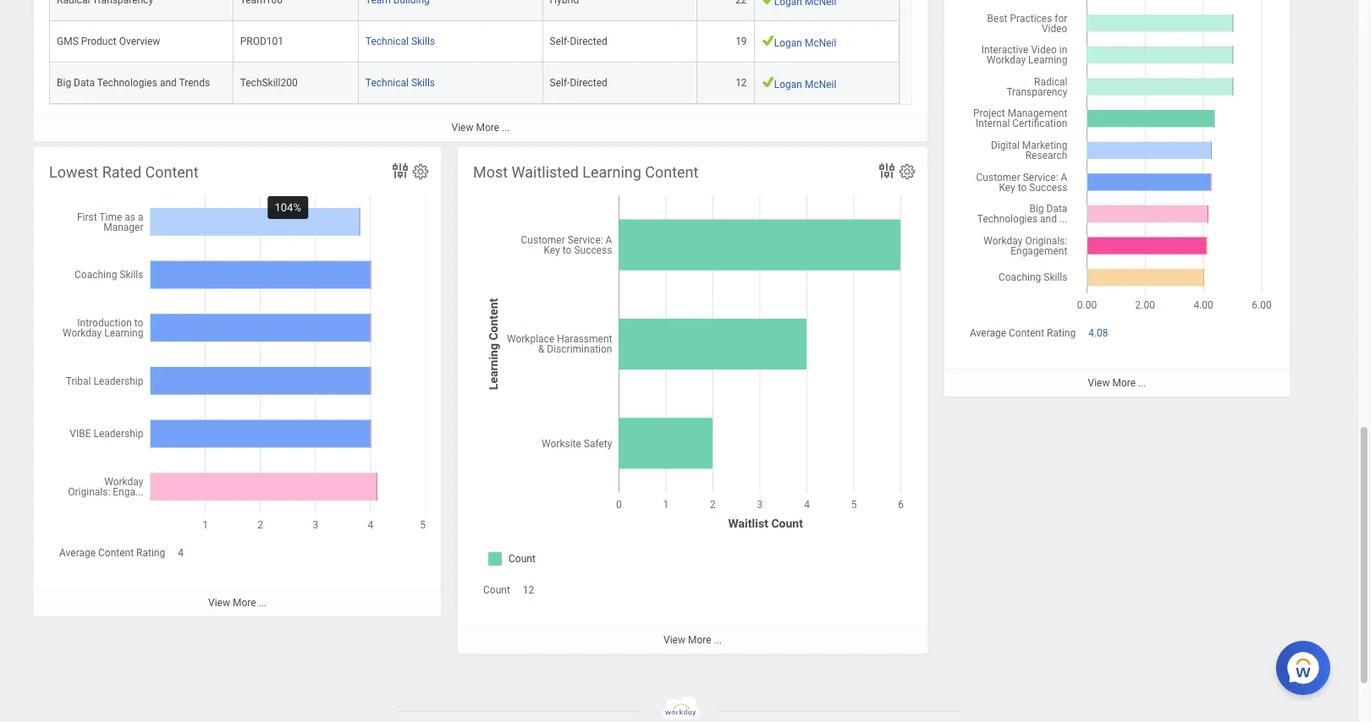 Task type: locate. For each thing, give the bounding box(es) containing it.
0 horizontal spatial rating
[[136, 548, 165, 560]]

view
[[452, 121, 473, 133], [1088, 378, 1110, 390], [208, 598, 230, 610], [664, 635, 685, 647]]

gms
[[57, 35, 79, 47]]

1 horizontal spatial 12
[[736, 77, 747, 88]]

0 horizontal spatial average
[[59, 548, 96, 560]]

1 vertical spatial technical skills link
[[365, 73, 435, 88]]

1 vertical spatial average content rating
[[59, 548, 165, 560]]

lowest
[[49, 163, 98, 181]]

most popular media / courses element
[[34, 0, 928, 141]]

self- for 19
[[550, 35, 570, 47]]

average content rating inside highest rated content element
[[970, 328, 1076, 339]]

1 self-directed from the top
[[550, 35, 608, 47]]

1 horizontal spatial rating
[[1047, 328, 1076, 339]]

view inside highest rated content element
[[1088, 378, 1110, 390]]

logan for 12
[[774, 79, 802, 91]]

average inside highest rated content element
[[970, 328, 1006, 339]]

1 vertical spatial mcneil
[[805, 79, 837, 91]]

rating left 4
[[136, 548, 165, 560]]

2 mcneil from the top
[[805, 79, 837, 91]]

0 vertical spatial mcneil
[[805, 38, 837, 49]]

view inside lowest rated content element
[[208, 598, 230, 610]]

average content rating left 4
[[59, 548, 165, 560]]

logan mcneil link
[[774, 34, 837, 49], [774, 76, 837, 91]]

0 vertical spatial self-directed
[[550, 35, 608, 47]]

2 logan mcneil link from the top
[[774, 76, 837, 91]]

logan mcneil link for 19
[[774, 34, 837, 49]]

2 self- from the top
[[550, 77, 570, 88]]

2 logan mcneil from the top
[[774, 79, 837, 91]]

skills for prod101
[[411, 35, 435, 47]]

2 technical skills link from the top
[[365, 73, 435, 88]]

12 down the 19 at right
[[736, 77, 747, 88]]

configure lowest rated content image
[[411, 162, 430, 181]]

0 vertical spatial skills
[[411, 35, 435, 47]]

0 vertical spatial logan mcneil
[[774, 38, 837, 49]]

1 horizontal spatial configure and view chart data image
[[877, 161, 897, 181]]

configure and view chart data image inside lowest rated content element
[[390, 161, 410, 181]]

1 mcneil from the top
[[805, 38, 837, 49]]

self-directed element for 19
[[550, 32, 608, 47]]

0 vertical spatial technical
[[365, 35, 409, 47]]

1 self- from the top
[[550, 35, 570, 47]]

0 vertical spatial technical skills
[[365, 35, 435, 47]]

12
[[736, 77, 747, 88], [523, 585, 534, 597]]

view more ... inside lowest rated content element
[[208, 598, 267, 610]]

mcneil for 19
[[805, 38, 837, 49]]

self- for 12
[[550, 77, 570, 88]]

row
[[49, 0, 900, 21], [49, 21, 900, 62], [49, 62, 900, 104]]

self-
[[550, 35, 570, 47], [550, 77, 570, 88]]

1 logan from the top
[[774, 38, 802, 49]]

technical skills
[[365, 35, 435, 47], [365, 77, 435, 88]]

average content rating inside lowest rated content element
[[59, 548, 165, 560]]

skills for techskill200
[[411, 77, 435, 88]]

12 inside button
[[523, 585, 534, 597]]

technical skills for prod101
[[365, 35, 435, 47]]

techskill200
[[240, 77, 298, 88]]

0 vertical spatial 12
[[736, 77, 747, 88]]

technical
[[365, 35, 409, 47], [365, 77, 409, 88]]

1 vertical spatial logan mcneil link
[[774, 76, 837, 91]]

average content rating for 4
[[59, 548, 165, 560]]

overview
[[119, 35, 160, 47]]

1 directed from the top
[[570, 35, 608, 47]]

0 vertical spatial logan mcneil link
[[774, 34, 837, 49]]

logan mcneil
[[774, 38, 837, 49], [774, 79, 837, 91]]

learning
[[583, 163, 641, 181]]

more
[[476, 121, 499, 133], [1112, 378, 1136, 390], [233, 598, 256, 610], [688, 635, 711, 647]]

2 technical from the top
[[365, 77, 409, 88]]

1 horizontal spatial average content rating
[[970, 328, 1076, 339]]

highest rated content element
[[945, 0, 1290, 397]]

rating left the 4.08
[[1047, 328, 1076, 339]]

1 technical skills link from the top
[[365, 32, 435, 47]]

1 skills from the top
[[411, 35, 435, 47]]

data
[[74, 77, 95, 88]]

self-directed element
[[550, 32, 608, 47], [550, 73, 608, 88]]

view more ...
[[452, 121, 510, 133], [1088, 378, 1146, 390], [208, 598, 267, 610], [664, 635, 722, 647]]

1 self-directed element from the top
[[550, 32, 608, 47]]

1 vertical spatial directed
[[570, 77, 608, 88]]

rating inside highest rated content element
[[1047, 328, 1076, 339]]

1 horizontal spatial average
[[970, 328, 1006, 339]]

rating
[[1047, 328, 1076, 339], [136, 548, 165, 560]]

mcneil
[[805, 38, 837, 49], [805, 79, 837, 91]]

logan
[[774, 38, 802, 49], [774, 79, 802, 91]]

count
[[483, 585, 510, 597]]

1 vertical spatial 12
[[523, 585, 534, 597]]

0 horizontal spatial average content rating
[[59, 548, 165, 560]]

0 vertical spatial average content rating
[[970, 328, 1076, 339]]

3 row from the top
[[49, 62, 900, 104]]

1 vertical spatial skills
[[411, 77, 435, 88]]

1 vertical spatial rating
[[136, 548, 165, 560]]

skills
[[411, 35, 435, 47], [411, 77, 435, 88]]

1 vertical spatial technical skills
[[365, 77, 435, 88]]

average for 4.08
[[970, 328, 1006, 339]]

self-directed
[[550, 35, 608, 47], [550, 77, 608, 88]]

2 self-directed element from the top
[[550, 73, 608, 88]]

1 technical skills from the top
[[365, 35, 435, 47]]

1 configure and view chart data image from the left
[[390, 161, 410, 181]]

1 vertical spatial self-directed element
[[550, 73, 608, 88]]

configure most waitlisted learning content image
[[898, 162, 917, 181]]

more inside most popular media / courses element
[[476, 121, 499, 133]]

2 technical skills from the top
[[365, 77, 435, 88]]

1 technical from the top
[[365, 35, 409, 47]]

0 vertical spatial self-directed element
[[550, 32, 608, 47]]

12 inside "row"
[[736, 77, 747, 88]]

average for 4
[[59, 548, 96, 560]]

content right learning
[[645, 163, 699, 181]]

2 configure and view chart data image from the left
[[877, 161, 897, 181]]

configure and view chart data image inside most waitlisted learning content element
[[877, 161, 897, 181]]

0 vertical spatial logan
[[774, 38, 802, 49]]

self-directed for 19
[[550, 35, 608, 47]]

view more ... inside most popular media / courses element
[[452, 121, 510, 133]]

19
[[736, 35, 747, 47]]

0 horizontal spatial 12
[[523, 585, 534, 597]]

0 vertical spatial technical skills link
[[365, 32, 435, 47]]

average inside lowest rated content element
[[59, 548, 96, 560]]

0 vertical spatial self-
[[550, 35, 570, 47]]

1 vertical spatial average
[[59, 548, 96, 560]]

1 vertical spatial logan
[[774, 79, 802, 91]]

technical skills link for prod101
[[365, 32, 435, 47]]

1 logan mcneil link from the top
[[774, 34, 837, 49]]

0 vertical spatial average
[[970, 328, 1006, 339]]

0 vertical spatial rating
[[1047, 328, 1076, 339]]

1 vertical spatial self-directed
[[550, 77, 608, 88]]

2 self-directed from the top
[[550, 77, 608, 88]]

...
[[502, 121, 510, 133], [1138, 378, 1146, 390], [259, 598, 267, 610], [714, 635, 722, 647]]

content
[[145, 163, 199, 181], [645, 163, 699, 181], [1009, 328, 1044, 339], [98, 548, 134, 560]]

logan mcneil for 12
[[774, 79, 837, 91]]

1 row from the top
[[49, 0, 900, 21]]

view more ... link
[[34, 113, 928, 141], [945, 369, 1290, 397], [34, 589, 441, 617], [458, 627, 928, 655]]

rating for 4.08
[[1047, 328, 1076, 339]]

average content rating left the 4.08
[[970, 328, 1076, 339]]

0 horizontal spatial configure and view chart data image
[[390, 161, 410, 181]]

technical skills link
[[365, 32, 435, 47], [365, 73, 435, 88]]

1 logan mcneil from the top
[[774, 38, 837, 49]]

0 vertical spatial directed
[[570, 35, 608, 47]]

configure and view chart data image left configure lowest rated content image
[[390, 161, 410, 181]]

2 directed from the top
[[570, 77, 608, 88]]

configure and view chart data image
[[390, 161, 410, 181], [877, 161, 897, 181]]

rating inside lowest rated content element
[[136, 548, 165, 560]]

rating for 4
[[136, 548, 165, 560]]

average
[[970, 328, 1006, 339], [59, 548, 96, 560]]

directed
[[570, 35, 608, 47], [570, 77, 608, 88]]

most
[[473, 163, 508, 181]]

1 vertical spatial self-
[[550, 77, 570, 88]]

technical skills link for techskill200
[[365, 73, 435, 88]]

average content rating
[[970, 328, 1076, 339], [59, 548, 165, 560]]

12 button
[[523, 584, 537, 598]]

mcneil for 12
[[805, 79, 837, 91]]

prod101
[[240, 35, 283, 47]]

configure and view chart data image left configure most waitlisted learning content image
[[877, 161, 897, 181]]

2 logan from the top
[[774, 79, 802, 91]]

2 skills from the top
[[411, 77, 435, 88]]

1 vertical spatial logan mcneil
[[774, 79, 837, 91]]

2 row from the top
[[49, 21, 900, 62]]

1 vertical spatial technical
[[365, 77, 409, 88]]

12 right count on the bottom left
[[523, 585, 534, 597]]



Task type: vqa. For each thing, say whether or not it's contained in the screenshot.
Worker
no



Task type: describe. For each thing, give the bounding box(es) containing it.
self-directed for 12
[[550, 77, 608, 88]]

product
[[81, 35, 117, 47]]

104%
[[275, 202, 301, 214]]

lowest rated content element
[[34, 147, 441, 617]]

big data technologies and trends
[[57, 77, 210, 88]]

view more ... inside most waitlisted learning content element
[[664, 635, 722, 647]]

4 button
[[178, 547, 186, 560]]

technologies
[[97, 77, 157, 88]]

logan mcneil link for 12
[[774, 76, 837, 91]]

configure and view chart data image for lowest rated content
[[390, 161, 410, 181]]

most waitlisted learning content
[[473, 163, 699, 181]]

technical for techskill200
[[365, 77, 409, 88]]

and
[[160, 77, 177, 88]]

row containing gms product overview
[[49, 21, 900, 62]]

most waitlisted learning content element
[[458, 147, 928, 655]]

... inside most waitlisted learning content element
[[714, 635, 722, 647]]

hybrid element
[[550, 0, 579, 6]]

lowest rated content
[[49, 163, 199, 181]]

... inside highest rated content element
[[1138, 378, 1146, 390]]

row containing big data technologies and trends
[[49, 62, 900, 104]]

4.08 button
[[1089, 327, 1111, 340]]

4.08
[[1089, 328, 1108, 339]]

view more ... inside highest rated content element
[[1088, 378, 1146, 390]]

configure and view chart data image for most waitlisted learning content
[[877, 161, 897, 181]]

logan for 19
[[774, 38, 802, 49]]

directed for 12
[[570, 77, 608, 88]]

... inside lowest rated content element
[[259, 598, 267, 610]]

rated
[[102, 163, 141, 181]]

more inside lowest rated content element
[[233, 598, 256, 610]]

self-directed element for 12
[[550, 73, 608, 88]]

technical skills for techskill200
[[365, 77, 435, 88]]

4
[[178, 548, 184, 560]]

average content rating for 4.08
[[970, 328, 1076, 339]]

view inside most popular media / courses element
[[452, 121, 473, 133]]

directed for 19
[[570, 35, 608, 47]]

content left the 4.08
[[1009, 328, 1044, 339]]

view inside most waitlisted learning content element
[[664, 635, 685, 647]]

technical for prod101
[[365, 35, 409, 47]]

more inside highest rated content element
[[1112, 378, 1136, 390]]

big
[[57, 77, 71, 88]]

content left 4
[[98, 548, 134, 560]]

content right 'rated'
[[145, 163, 199, 181]]

... inside most popular media / courses element
[[502, 121, 510, 133]]

waitlisted
[[512, 163, 579, 181]]

gms product overview
[[57, 35, 160, 47]]

more inside most waitlisted learning content element
[[688, 635, 711, 647]]

trends
[[179, 77, 210, 88]]

logan mcneil for 19
[[774, 38, 837, 49]]



